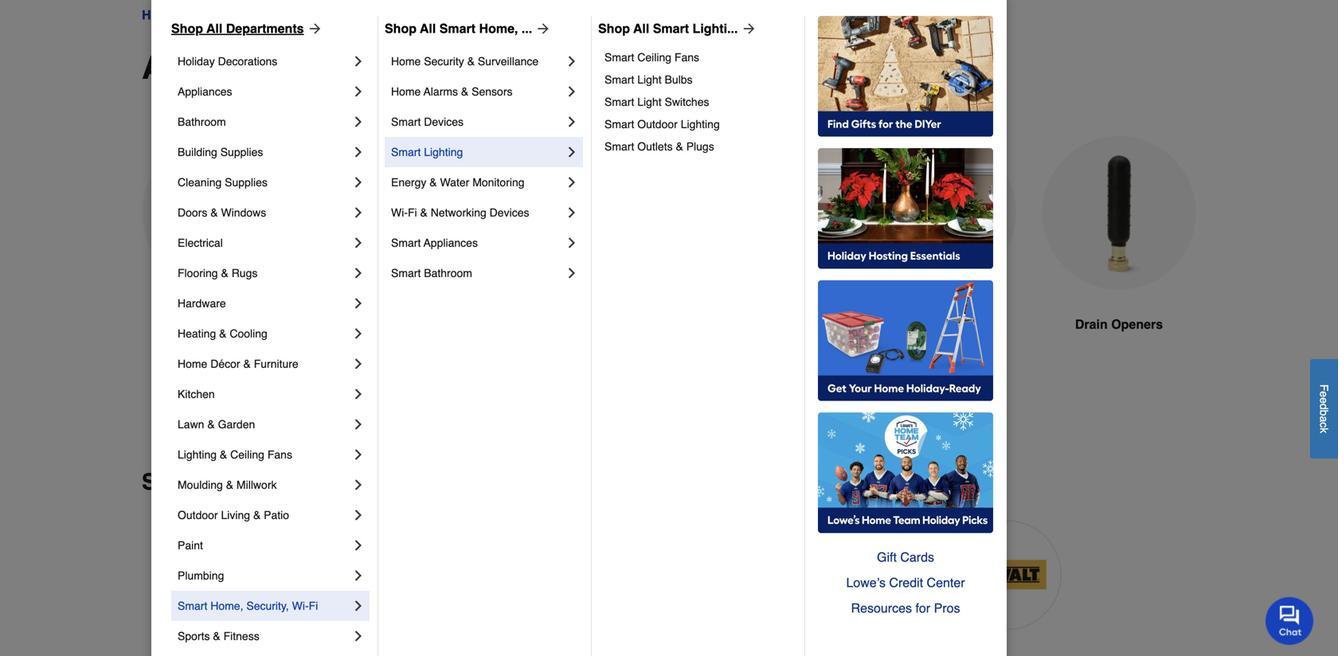 Task type: vqa. For each thing, say whether or not it's contained in the screenshot.
"OVERVIEW"
no



Task type: locate. For each thing, give the bounding box(es) containing it.
1 vertical spatial outdoor
[[178, 509, 218, 522]]

1 augers from the left
[[215, 317, 259, 332]]

1 horizontal spatial all
[[420, 21, 436, 36]]

smart outdoor lighting link
[[605, 113, 793, 135]]

plumbing link up security,
[[178, 561, 351, 591]]

e
[[1318, 391, 1331, 397], [1318, 397, 1331, 404]]

shop up smart ceiling fans in the top of the page
[[598, 21, 630, 36]]

smart home, security, wi-fi
[[178, 600, 318, 613]]

augers, up holiday decorations link
[[263, 8, 307, 22]]

1 shop from the left
[[171, 21, 203, 36]]

smart up smart bathroom
[[391, 237, 421, 249]]

korky logo. image
[[817, 521, 927, 630]]

1 all from the left
[[206, 21, 223, 36]]

chevron right image for wi-fi & networking devices
[[564, 205, 580, 221]]

arrow right image inside shop all smart home, ... link
[[532, 21, 551, 37]]

arrow right image up surveillance on the top left of the page
[[532, 21, 551, 37]]

chevron right image
[[351, 53, 366, 69], [564, 84, 580, 100], [564, 114, 580, 130], [351, 174, 366, 190], [564, 174, 580, 190], [351, 205, 366, 221], [564, 205, 580, 221], [351, 235, 366, 251], [351, 265, 366, 281], [351, 356, 366, 372], [351, 477, 366, 493]]

moulding & millwork link
[[178, 470, 351, 500]]

0 vertical spatial augers, plungers & drain openers
[[263, 8, 459, 22]]

wi- down energy in the left of the page
[[391, 206, 408, 219]]

1 vertical spatial plungers
[[269, 49, 406, 86]]

shop inside the shop all smart lighti... "link"
[[598, 21, 630, 36]]

bathroom down smart appliances
[[424, 267, 472, 280]]

0 horizontal spatial augers
[[215, 317, 259, 332]]

1 vertical spatial light
[[638, 96, 662, 108]]

augers
[[215, 317, 259, 332], [404, 317, 448, 332]]

appliances down networking
[[424, 237, 478, 249]]

bathroom
[[178, 116, 226, 128], [424, 267, 472, 280]]

heating & cooling
[[178, 327, 268, 340]]

1 horizontal spatial augers,
[[263, 8, 307, 22]]

0 vertical spatial outdoor
[[638, 118, 678, 131]]

shop inside shop all smart home, ... link
[[385, 21, 417, 36]]

3 all from the left
[[633, 21, 650, 36]]

kitchen link
[[178, 379, 351, 409]]

plumbing up holiday decorations
[[191, 8, 249, 22]]

energy
[[391, 176, 427, 189]]

light down smart light bulbs
[[638, 96, 662, 108]]

zep logo. image
[[277, 521, 386, 630]]

a black rubber plunger. image
[[682, 136, 837, 291]]

1 vertical spatial fi
[[309, 600, 318, 613]]

drain cleaners & chemicals link
[[502, 136, 656, 392]]

sports & fitness link
[[178, 621, 351, 652]]

outdoor down smart light switches
[[638, 118, 678, 131]]

2 arrow right image from the left
[[532, 21, 551, 37]]

1 horizontal spatial fans
[[675, 51, 700, 64]]

drain inside the augers, plungers & drain openers link
[[377, 8, 407, 22]]

1 horizontal spatial outdoor
[[638, 118, 678, 131]]

chevron right image for appliances
[[351, 84, 366, 100]]

drain inside 'drain snakes' link
[[899, 317, 931, 332]]

supplies up cleaning supplies
[[220, 146, 263, 159]]

building supplies link
[[178, 137, 351, 167]]

all for shop all smart home, ...
[[420, 21, 436, 36]]

...
[[522, 21, 532, 36]]

all up smart ceiling fans in the top of the page
[[633, 21, 650, 36]]

smart up sports
[[178, 600, 207, 613]]

arrow right image for shop all smart home, ...
[[532, 21, 551, 37]]

all up security
[[420, 21, 436, 36]]

fi down energy in the left of the page
[[408, 206, 417, 219]]

ceiling up smart light bulbs
[[638, 51, 672, 64]]

1 vertical spatial fans
[[268, 449, 292, 461]]

chevron right image for hardware
[[351, 296, 366, 311]]

openers inside the augers, plungers & drain openers link
[[411, 8, 459, 22]]

0 horizontal spatial shop
[[171, 21, 203, 36]]

outdoor down moulding
[[178, 509, 218, 522]]

smart light switches
[[605, 96, 709, 108]]

1 vertical spatial openers
[[537, 49, 666, 86]]

chevron right image for flooring & rugs
[[351, 265, 366, 281]]

1 arrow right image from the left
[[304, 21, 323, 37]]

lawn & garden
[[178, 418, 255, 431]]

home for home
[[142, 8, 177, 22]]

0 vertical spatial wi-
[[391, 206, 408, 219]]

drain inside drain cleaners & chemicals
[[528, 317, 560, 332]]

bathroom up building
[[178, 116, 226, 128]]

fans
[[675, 51, 700, 64], [268, 449, 292, 461]]

holiday decorations link
[[178, 46, 351, 76]]

arrow right image
[[304, 21, 323, 37], [532, 21, 551, 37]]

1 light from the top
[[638, 73, 662, 86]]

fi right security,
[[309, 600, 318, 613]]

all up holiday decorations
[[206, 21, 223, 36]]

home décor & furniture link
[[178, 349, 351, 379]]

1 horizontal spatial bathroom
[[424, 267, 472, 280]]

smart down smart light switches
[[605, 118, 634, 131]]

décor
[[211, 358, 240, 370]]

flooring & rugs
[[178, 267, 258, 280]]

home, left "..."
[[479, 21, 518, 36]]

2 all from the left
[[420, 21, 436, 36]]

hand augers link
[[142, 136, 296, 372]]

1 horizontal spatial arrow right image
[[532, 21, 551, 37]]

for
[[916, 601, 931, 616]]

1 vertical spatial supplies
[[225, 176, 268, 189]]

holiday hosting essentials. image
[[818, 148, 993, 269]]

home, up the "sports & fitness"
[[211, 600, 243, 613]]

bathroom link
[[178, 107, 351, 137]]

all inside the shop all smart lighti... "link"
[[633, 21, 650, 36]]

drain cleaners & chemicals
[[528, 317, 631, 351]]

0 vertical spatial ceiling
[[638, 51, 672, 64]]

windows
[[221, 206, 266, 219]]

fitness
[[224, 630, 259, 643]]

e up b on the right bottom of the page
[[1318, 397, 1331, 404]]

find gifts for the diyer. image
[[818, 16, 993, 137]]

light for switches
[[638, 96, 662, 108]]

chevron right image for holiday decorations
[[351, 53, 366, 69]]

a brass craft music wire machine auger. image
[[322, 136, 476, 291]]

home
[[142, 8, 177, 22], [391, 55, 421, 68], [391, 85, 421, 98], [178, 358, 207, 370]]

chevron right image for outdoor living & patio
[[351, 507, 366, 523]]

0 horizontal spatial wi-
[[292, 600, 309, 613]]

2 horizontal spatial lighting
[[681, 118, 720, 131]]

f e e d b a c k
[[1318, 384, 1331, 433]]

security
[[424, 55, 464, 68]]

0 vertical spatial plumbing link
[[191, 6, 249, 25]]

chevron right image for sports & fitness
[[351, 629, 366, 645]]

ceiling up 'millwork'
[[230, 449, 264, 461]]

1 horizontal spatial fi
[[408, 206, 417, 219]]

departments
[[226, 21, 304, 36]]

0 vertical spatial bathroom
[[178, 116, 226, 128]]

lighting up plugs
[[681, 118, 720, 131]]

arrow right image inside shop all departments link
[[304, 21, 323, 37]]

0 vertical spatial light
[[638, 73, 662, 86]]

0 horizontal spatial devices
[[424, 116, 464, 128]]

smart
[[440, 21, 476, 36], [653, 21, 689, 36], [605, 51, 634, 64], [605, 73, 634, 86], [605, 96, 634, 108], [391, 116, 421, 128], [605, 118, 634, 131], [605, 140, 634, 153], [391, 146, 421, 159], [391, 237, 421, 249], [391, 267, 421, 280], [178, 600, 207, 613]]

supplies up windows
[[225, 176, 268, 189]]

all inside shop all smart home, ... link
[[420, 21, 436, 36]]

plungers right departments
[[311, 8, 361, 22]]

smart down smart appliances
[[391, 267, 421, 280]]

lighting up water
[[424, 146, 463, 159]]

shop up holiday
[[171, 21, 203, 36]]

chevron right image for building supplies
[[351, 144, 366, 160]]

2 shop from the left
[[385, 21, 417, 36]]

0 vertical spatial appliances
[[178, 85, 232, 98]]

snakes
[[935, 317, 980, 332]]

wi-
[[391, 206, 408, 219], [292, 600, 309, 613]]

lawn
[[178, 418, 204, 431]]

home alarms & sensors link
[[391, 76, 564, 107]]

3 shop from the left
[[598, 21, 630, 36]]

lawn & garden link
[[178, 409, 351, 440]]

2 augers from the left
[[404, 317, 448, 332]]

chevron right image for lighting & ceiling fans
[[351, 447, 366, 463]]

1 vertical spatial ceiling
[[230, 449, 264, 461]]

light down smart ceiling fans in the top of the page
[[638, 73, 662, 86]]

smart down smart ceiling fans in the top of the page
[[605, 73, 634, 86]]

fi inside smart home, security, wi-fi link
[[309, 600, 318, 613]]

shop for shop all smart lighti...
[[598, 21, 630, 36]]

& inside drain cleaners & chemicals
[[621, 317, 631, 332]]

1 vertical spatial home,
[[211, 600, 243, 613]]

home inside "link"
[[391, 85, 421, 98]]

chevron right image
[[564, 53, 580, 69], [351, 84, 366, 100], [351, 114, 366, 130], [351, 144, 366, 160], [564, 144, 580, 160], [564, 235, 580, 251], [564, 265, 580, 281], [351, 296, 366, 311], [351, 326, 366, 342], [351, 386, 366, 402], [351, 417, 366, 433], [351, 447, 366, 463], [351, 507, 366, 523], [351, 538, 366, 554], [351, 568, 366, 584], [351, 598, 366, 614], [351, 629, 366, 645]]

chevron right image for smart lighting
[[564, 144, 580, 160]]

center
[[927, 576, 965, 590]]

gift cards link
[[818, 545, 993, 570]]

heating
[[178, 327, 216, 340]]

plumbing link up holiday decorations
[[191, 6, 249, 25]]

augers, down the shop all departments in the top left of the page
[[142, 49, 260, 86]]

1 horizontal spatial appliances
[[424, 237, 478, 249]]

0 horizontal spatial appliances
[[178, 85, 232, 98]]

a kobalt music wire drain hand auger. image
[[142, 136, 296, 291]]

all inside shop all departments link
[[206, 21, 223, 36]]

&
[[364, 8, 373, 22], [415, 49, 438, 86], [467, 55, 475, 68], [461, 85, 469, 98], [676, 140, 683, 153], [430, 176, 437, 189], [211, 206, 218, 219], [420, 206, 428, 219], [221, 267, 228, 280], [621, 317, 631, 332], [219, 327, 227, 340], [243, 358, 251, 370], [207, 418, 215, 431], [220, 449, 227, 461], [226, 479, 233, 492], [253, 509, 261, 522], [213, 630, 220, 643]]

2 horizontal spatial shop
[[598, 21, 630, 36]]

lowe's
[[846, 576, 886, 590]]

0 vertical spatial home,
[[479, 21, 518, 36]]

chevron right image for doors & windows
[[351, 205, 366, 221]]

0 vertical spatial augers,
[[263, 8, 307, 22]]

resources for pros link
[[818, 596, 993, 621]]

networking
[[431, 206, 487, 219]]

0 horizontal spatial arrow right image
[[304, 21, 323, 37]]

& inside "link"
[[461, 85, 469, 98]]

1 horizontal spatial openers
[[537, 49, 666, 86]]

rugs
[[232, 267, 258, 280]]

0 horizontal spatial openers
[[411, 8, 459, 22]]

smart up smart ceiling fans in the top of the page
[[653, 21, 689, 36]]

by
[[204, 470, 230, 495]]

arrow right image up holiday decorations link
[[304, 21, 323, 37]]

plungers
[[311, 8, 361, 22], [269, 49, 406, 86]]

1 vertical spatial lighting
[[424, 146, 463, 159]]

chevron right image for bathroom
[[351, 114, 366, 130]]

all for shop all smart lighti...
[[633, 21, 650, 36]]

smart down smart light bulbs
[[605, 96, 634, 108]]

1 horizontal spatial augers
[[404, 317, 448, 332]]

e up d
[[1318, 391, 1331, 397]]

smart home, security, wi-fi link
[[178, 591, 351, 621]]

smart up energy in the left of the page
[[391, 146, 421, 159]]

chevron right image for energy & water monitoring
[[564, 174, 580, 190]]

2 horizontal spatial openers
[[1112, 317, 1163, 332]]

smart left 'outlets'
[[605, 140, 634, 153]]

flooring
[[178, 267, 218, 280]]

machine
[[350, 317, 401, 332]]

1 horizontal spatial home,
[[479, 21, 518, 36]]

monitoring
[[473, 176, 525, 189]]

resources
[[851, 601, 912, 616]]

1 horizontal spatial wi-
[[391, 206, 408, 219]]

augers, plungers & drain openers
[[263, 8, 459, 22], [142, 49, 666, 86]]

drain snakes
[[899, 317, 980, 332]]

resources for pros
[[851, 601, 960, 616]]

1 vertical spatial plumbing link
[[178, 561, 351, 591]]

plumbing down paint
[[178, 570, 224, 582]]

2 horizontal spatial all
[[633, 21, 650, 36]]

home,
[[479, 21, 518, 36], [211, 600, 243, 613]]

devices down alarms in the top of the page
[[424, 116, 464, 128]]

1 horizontal spatial lighting
[[424, 146, 463, 159]]

1 horizontal spatial shop
[[385, 21, 417, 36]]

lowe's home team holiday picks. image
[[818, 413, 993, 534]]

ceiling
[[638, 51, 672, 64], [230, 449, 264, 461]]

2 light from the top
[[638, 96, 662, 108]]

gift
[[877, 550, 897, 565]]

plungers down the augers, plungers & drain openers link
[[269, 49, 406, 86]]

security,
[[246, 600, 289, 613]]

cleaning supplies
[[178, 176, 268, 189]]

a yellow jug of drano commercial line drain cleaner. image
[[502, 136, 656, 291]]

sensors
[[472, 85, 513, 98]]

shop inside shop all departments link
[[171, 21, 203, 36]]

wi-fi & networking devices link
[[391, 198, 564, 228]]

lowe's credit center link
[[818, 570, 993, 596]]

0 vertical spatial plungers
[[311, 8, 361, 22]]

devices down monitoring
[[490, 206, 529, 219]]

shop up home security & surveillance at the top
[[385, 21, 417, 36]]

1 vertical spatial augers,
[[142, 49, 260, 86]]

chevron right image for moulding & millwork
[[351, 477, 366, 493]]

home for home alarms & sensors
[[391, 85, 421, 98]]

1 vertical spatial appliances
[[424, 237, 478, 249]]

wi-fi & networking devices
[[391, 206, 529, 219]]

augers,
[[263, 8, 307, 22], [142, 49, 260, 86]]

smart light bulbs
[[605, 73, 693, 86]]

0 vertical spatial openers
[[411, 8, 459, 22]]

drain inside 'drain openers' link
[[1075, 317, 1108, 332]]

0 vertical spatial supplies
[[220, 146, 263, 159]]

0 vertical spatial lighting
[[681, 118, 720, 131]]

arrow right image for shop all departments
[[304, 21, 323, 37]]

0 vertical spatial fans
[[675, 51, 700, 64]]

lighting up moulding
[[178, 449, 217, 461]]

drain for drain snakes
[[899, 317, 931, 332]]

2 vertical spatial lighting
[[178, 449, 217, 461]]

fans up brand
[[268, 449, 292, 461]]

supplies inside building supplies "link"
[[220, 146, 263, 159]]

smart up smart light bulbs
[[605, 51, 634, 64]]

0 horizontal spatial all
[[206, 21, 223, 36]]

smart for smart devices
[[391, 116, 421, 128]]

0 horizontal spatial fi
[[309, 600, 318, 613]]

0 horizontal spatial augers,
[[142, 49, 260, 86]]

0 horizontal spatial home,
[[211, 600, 243, 613]]

lighting
[[681, 118, 720, 131], [424, 146, 463, 159], [178, 449, 217, 461]]

0 vertical spatial fi
[[408, 206, 417, 219]]

all for shop all departments
[[206, 21, 223, 36]]

supplies inside cleaning supplies link
[[225, 176, 268, 189]]

chevron right image for smart appliances
[[564, 235, 580, 251]]

smart bathroom
[[391, 267, 472, 280]]

brand
[[236, 470, 300, 495]]

2 vertical spatial openers
[[1112, 317, 1163, 332]]

appliances down holiday
[[178, 85, 232, 98]]

smart for smart appliances
[[391, 237, 421, 249]]

drain
[[377, 8, 407, 22], [446, 49, 528, 86], [528, 317, 560, 332], [899, 317, 931, 332], [1075, 317, 1108, 332]]

1 vertical spatial devices
[[490, 206, 529, 219]]

smart up smart lighting
[[391, 116, 421, 128]]

a cobra rubber bladder with brass fitting. image
[[1042, 136, 1197, 291]]

wi- right security,
[[292, 600, 309, 613]]

1 horizontal spatial ceiling
[[638, 51, 672, 64]]

smart light switches link
[[605, 91, 793, 113]]

chevron right image for electrical
[[351, 235, 366, 251]]

sports & fitness
[[178, 630, 259, 643]]

fans up 'bulbs'
[[675, 51, 700, 64]]

doors & windows link
[[178, 198, 351, 228]]

1 horizontal spatial devices
[[490, 206, 529, 219]]



Task type: describe. For each thing, give the bounding box(es) containing it.
1 vertical spatial bathroom
[[424, 267, 472, 280]]

holiday
[[178, 55, 215, 68]]

home alarms & sensors
[[391, 85, 513, 98]]

home décor & furniture
[[178, 358, 299, 370]]

home for home décor & furniture
[[178, 358, 207, 370]]

0 horizontal spatial bathroom
[[178, 116, 226, 128]]

living
[[221, 509, 250, 522]]

2 e from the top
[[1318, 397, 1331, 404]]

drain for drain openers
[[1075, 317, 1108, 332]]

b
[[1318, 410, 1331, 416]]

water
[[440, 176, 469, 189]]

shop by brand
[[142, 470, 300, 495]]

smart inside "link"
[[653, 21, 689, 36]]

shop
[[142, 470, 198, 495]]

smart for smart light switches
[[605, 96, 634, 108]]

outdoor living & patio link
[[178, 500, 351, 531]]

sports
[[178, 630, 210, 643]]

0 horizontal spatial lighting
[[178, 449, 217, 461]]

augers for hand augers
[[215, 317, 259, 332]]

chevron right image for home alarms & sensors
[[564, 84, 580, 100]]

energy & water monitoring
[[391, 176, 525, 189]]

smart for smart bathroom
[[391, 267, 421, 280]]

f
[[1318, 384, 1331, 391]]

chevron right image for heating & cooling
[[351, 326, 366, 342]]

smart ceiling fans link
[[605, 46, 793, 69]]

shop all smart lighti... link
[[598, 19, 757, 38]]

get your home holiday-ready. image
[[818, 280, 993, 402]]

moulding
[[178, 479, 223, 492]]

lowe's credit center
[[846, 576, 965, 590]]

smart up home security & surveillance at the top
[[440, 21, 476, 36]]

lighti...
[[693, 21, 738, 36]]

hand
[[180, 317, 212, 332]]

f e e d b a c k button
[[1311, 359, 1338, 459]]

light for bulbs
[[638, 73, 662, 86]]

chevron right image for smart home, security, wi-fi
[[351, 598, 366, 614]]

smart appliances
[[391, 237, 478, 249]]

home link
[[142, 6, 177, 25]]

smart for smart lighting
[[391, 146, 421, 159]]

cobra logo. image
[[547, 521, 656, 630]]

home security & surveillance link
[[391, 46, 564, 76]]

chemicals
[[547, 336, 611, 351]]

dewalt logo. image
[[952, 521, 1062, 630]]

smart outlets & plugs link
[[605, 135, 793, 158]]

arrow right image
[[738, 21, 757, 37]]

building
[[178, 146, 217, 159]]

1 e from the top
[[1318, 391, 1331, 397]]

paint link
[[178, 531, 351, 561]]

paint
[[178, 539, 203, 552]]

chevron right image for plumbing
[[351, 568, 366, 584]]

chat invite button image
[[1266, 597, 1315, 645]]

openers inside 'drain openers' link
[[1112, 317, 1163, 332]]

augers for machine augers
[[404, 317, 448, 332]]

augers, plungers & drain openers link
[[263, 6, 459, 25]]

1 vertical spatial wi-
[[292, 600, 309, 613]]

chevron right image for smart devices
[[564, 114, 580, 130]]

kitchen
[[178, 388, 215, 401]]

0 vertical spatial devices
[[424, 116, 464, 128]]

surveillance
[[478, 55, 539, 68]]

supplies for cleaning supplies
[[225, 176, 268, 189]]

smart lighting link
[[391, 137, 564, 167]]

shop for shop all smart home, ...
[[385, 21, 417, 36]]

orange drain snakes. image
[[862, 136, 1017, 291]]

chevron right image for home décor & furniture
[[351, 356, 366, 372]]

hardware link
[[178, 288, 351, 319]]

smart for smart light bulbs
[[605, 73, 634, 86]]

cleaning supplies link
[[178, 167, 351, 198]]

drain for drain cleaners & chemicals
[[528, 317, 560, 332]]

k
[[1318, 428, 1331, 433]]

0 horizontal spatial outdoor
[[178, 509, 218, 522]]

building supplies
[[178, 146, 263, 159]]

smart ceiling fans
[[605, 51, 700, 64]]

appliances link
[[178, 76, 351, 107]]

energy & water monitoring link
[[391, 167, 564, 198]]

smart appliances link
[[391, 228, 564, 258]]

shop all departments
[[171, 21, 304, 36]]

supplies for building supplies
[[220, 146, 263, 159]]

0 horizontal spatial ceiling
[[230, 449, 264, 461]]

shop all smart lighti...
[[598, 21, 738, 36]]

millwork
[[237, 479, 277, 492]]

outlets
[[638, 140, 673, 153]]

1 vertical spatial augers, plungers & drain openers
[[142, 49, 666, 86]]

chevron right image for kitchen
[[351, 386, 366, 402]]

decorations
[[218, 55, 277, 68]]

hardware
[[178, 297, 226, 310]]

shop all departments link
[[171, 19, 323, 38]]

chevron right image for cleaning supplies
[[351, 174, 366, 190]]

cleaners
[[564, 317, 618, 332]]

d
[[1318, 404, 1331, 410]]

credit
[[889, 576, 923, 590]]

chevron right image for paint
[[351, 538, 366, 554]]

& inside 'link'
[[219, 327, 227, 340]]

0 vertical spatial plumbing
[[191, 8, 249, 22]]

chevron right image for smart bathroom
[[564, 265, 580, 281]]

shop for shop all departments
[[171, 21, 203, 36]]

lighting & ceiling fans link
[[178, 440, 351, 470]]

lighting & ceiling fans
[[178, 449, 292, 461]]

cleaning
[[178, 176, 222, 189]]

gift cards
[[877, 550, 934, 565]]

smart for smart outlets & plugs
[[605, 140, 634, 153]]

0 horizontal spatial fans
[[268, 449, 292, 461]]

chevron right image for home security & surveillance
[[564, 53, 580, 69]]

1 vertical spatial plumbing
[[178, 570, 224, 582]]

smart outdoor lighting
[[605, 118, 720, 131]]

home for home security & surveillance
[[391, 55, 421, 68]]

smart devices
[[391, 116, 464, 128]]

drain openers link
[[1042, 136, 1197, 372]]

smart for smart outdoor lighting
[[605, 118, 634, 131]]

smart for smart home, security, wi-fi
[[178, 600, 207, 613]]

cards
[[900, 550, 934, 565]]

electrical
[[178, 237, 223, 249]]

plugs
[[686, 140, 714, 153]]

furniture
[[254, 358, 299, 370]]

home security & surveillance
[[391, 55, 539, 68]]

pros
[[934, 601, 960, 616]]

alarms
[[424, 85, 458, 98]]

doors
[[178, 206, 207, 219]]

outdoor living & patio
[[178, 509, 289, 522]]

chevron right image for lawn & garden
[[351, 417, 366, 433]]

smart for smart ceiling fans
[[605, 51, 634, 64]]

c
[[1318, 422, 1331, 428]]

plungers inside the augers, plungers & drain openers link
[[311, 8, 361, 22]]

fi inside wi-fi & networking devices link
[[408, 206, 417, 219]]



